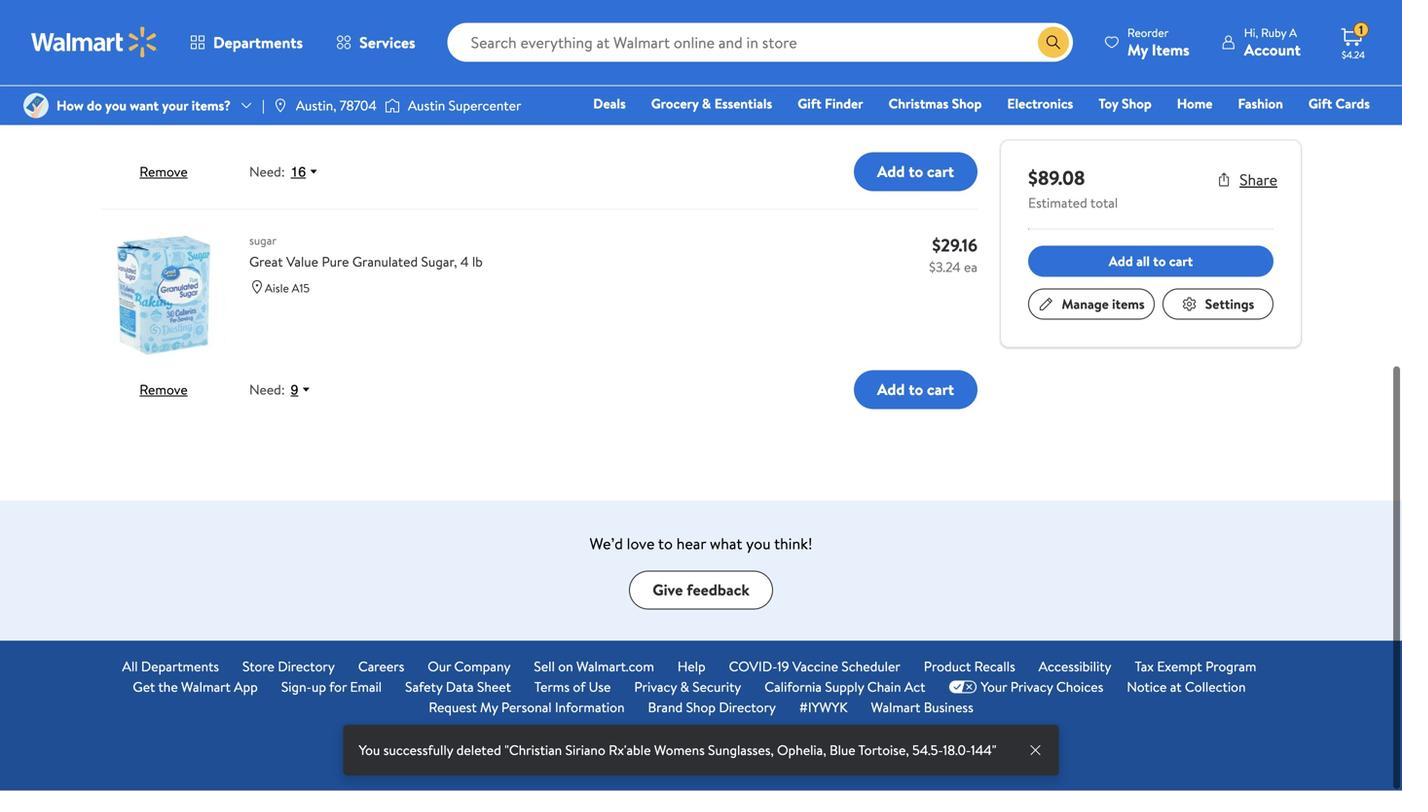 Task type: vqa. For each thing, say whether or not it's contained in the screenshot.
trending
no



Task type: locate. For each thing, give the bounding box(es) containing it.
gift finder
[[798, 94, 863, 113]]

privacy choices icon image
[[949, 681, 977, 695]]

9
[[291, 383, 298, 398]]

aisle inside the eggs great value large white eggs, 18 count aisle a32
[[265, 62, 289, 79]]

walmart.com
[[576, 658, 654, 677]]

gift finder link
[[789, 93, 872, 114]]

directory down security
[[719, 698, 776, 717]]

 image right |
[[272, 98, 288, 114]]

business
[[924, 698, 973, 717]]

value for $55.68
[[286, 34, 318, 53]]

0 vertical spatial remove button
[[140, 162, 188, 181]]

shop for toy
[[1122, 94, 1152, 113]]

1 vertical spatial departments
[[141, 658, 219, 677]]

california supply chain act link
[[765, 678, 925, 698]]

great for $29.16
[[249, 253, 283, 272]]

settings button
[[1162, 289, 1273, 320]]

0 vertical spatial all
[[122, 658, 138, 677]]

1 horizontal spatial gift
[[1308, 94, 1332, 113]]

fashion
[[1238, 94, 1283, 113]]

2 ea from the top
[[964, 258, 978, 277]]

you successfully deleted "christian siriano rx'able womens sunglasses, ophelia, blue tortoise, 54.5-18.0-144"
[[359, 741, 996, 760]]

1 value from the top
[[286, 34, 318, 53]]

18
[[431, 34, 443, 53]]

1 horizontal spatial directory
[[719, 698, 776, 717]]

& for grocery
[[702, 94, 711, 113]]

1 vertical spatial all
[[695, 749, 709, 765]]

cart inside button
[[1169, 252, 1193, 271]]

need: left the 9
[[249, 381, 285, 400]]

all left rights
[[695, 749, 709, 765]]

aisle left a15
[[265, 280, 289, 297]]

 image
[[23, 93, 49, 119], [385, 96, 400, 116], [272, 98, 288, 114]]

1 vertical spatial remove button
[[140, 381, 188, 400]]

& for privacy
[[680, 678, 689, 697]]

value up a15
[[286, 253, 318, 272]]

1 horizontal spatial privacy
[[1010, 678, 1053, 697]]

1 horizontal spatial walmart
[[871, 698, 920, 717]]

covid-19 vaccine scheduler
[[729, 658, 900, 677]]

1 vertical spatial &
[[680, 678, 689, 697]]

2 remove button from the top
[[140, 381, 188, 400]]

1 add to cart from the top
[[877, 161, 954, 183]]

1 vertical spatial you
[[746, 533, 771, 555]]

share
[[1239, 169, 1277, 191]]

2 vertical spatial cart
[[927, 379, 954, 401]]

great for $55.68
[[249, 34, 283, 53]]

exempt
[[1157, 658, 1202, 677]]

app
[[234, 678, 258, 697]]

Walmart Site-Wide search field
[[447, 23, 1073, 62]]

2 need: from the top
[[249, 381, 285, 400]]

1 ea from the top
[[964, 40, 978, 59]]

1 remove button from the top
[[140, 162, 188, 181]]

0 horizontal spatial gift
[[798, 94, 821, 113]]

0 vertical spatial aisle
[[265, 62, 289, 79]]

shop right toy
[[1122, 94, 1152, 113]]

remove
[[140, 162, 188, 181], [140, 381, 188, 400]]

great inside sugar great value pure granulated sugar, 4 lb
[[249, 253, 283, 272]]

need: left 16
[[249, 163, 285, 182]]

remove for $55.68
[[140, 162, 188, 181]]

departments inside all departments link
[[141, 658, 219, 677]]

0 vertical spatial add to cart
[[877, 161, 954, 183]]

78704
[[340, 96, 377, 115]]

eggs,
[[396, 34, 427, 53]]

shop
[[952, 94, 982, 113], [1122, 94, 1152, 113], [686, 698, 716, 717]]

0 vertical spatial departments
[[213, 32, 303, 54]]

shop right christmas
[[952, 94, 982, 113]]

you right what
[[746, 533, 771, 555]]

services button
[[319, 19, 432, 66]]

ea inside $29.16 $3.24 ea
[[964, 258, 978, 277]]

0 vertical spatial walmart
[[181, 678, 231, 697]]

departments inside departments dropdown button
[[213, 32, 303, 54]]

1 vertical spatial ea
[[964, 258, 978, 277]]

0 vertical spatial ea
[[964, 40, 978, 59]]

shop down privacy & security link
[[686, 698, 716, 717]]

aisle left a32 in the left of the page
[[265, 62, 289, 79]]

remove button
[[140, 162, 188, 181], [140, 381, 188, 400]]

1 remove from the top
[[140, 162, 188, 181]]

gift for finder
[[798, 94, 821, 113]]

0 vertical spatial &
[[702, 94, 711, 113]]

 image left the how
[[23, 93, 49, 119]]

1 great from the top
[[249, 34, 283, 53]]

1 vertical spatial need:
[[249, 381, 285, 400]]

items?
[[192, 96, 231, 115]]

2 gift from the left
[[1308, 94, 1332, 113]]

sell on walmart.com
[[534, 658, 654, 677]]

cart
[[927, 161, 954, 183], [1169, 252, 1193, 271], [927, 379, 954, 401]]

to
[[909, 161, 923, 183], [1153, 252, 1166, 271], [909, 379, 923, 401], [658, 533, 673, 555]]

2 value from the top
[[286, 253, 318, 272]]

0 vertical spatial value
[[286, 34, 318, 53]]

security
[[692, 678, 741, 697]]

supply
[[825, 678, 864, 697]]

0 vertical spatial my
[[1127, 39, 1148, 61]]

2 add to cart from the top
[[877, 379, 954, 401]]

blue
[[829, 741, 855, 760]]

privacy up brand
[[634, 678, 677, 697]]

1 vertical spatial add
[[1109, 252, 1133, 271]]

1 vertical spatial add to cart button
[[854, 371, 978, 410]]

value inside the eggs great value large white eggs, 18 count aisle a32
[[286, 34, 318, 53]]

sheet
[[477, 678, 511, 697]]

144"
[[971, 741, 996, 760]]

value inside sugar great value pure granulated sugar, 4 lb
[[286, 253, 318, 272]]

1 aisle from the top
[[265, 62, 289, 79]]

request my personal information link
[[429, 698, 625, 718]]

0 vertical spatial directory
[[278, 658, 335, 677]]

0 vertical spatial add to cart button
[[854, 153, 978, 192]]

you right "do"
[[105, 96, 126, 115]]

hi, ruby a account
[[1244, 25, 1301, 61]]

0 vertical spatial add
[[877, 161, 905, 183]]

0 vertical spatial remove
[[140, 162, 188, 181]]

your privacy choices link
[[949, 678, 1103, 698]]

1 vertical spatial aisle
[[265, 280, 289, 297]]

walmart inside tax exempt program get the walmart app
[[181, 678, 231, 697]]

ea right $3.48
[[964, 40, 978, 59]]

count
[[446, 34, 483, 53]]

love
[[627, 533, 655, 555]]

2 horizontal spatial shop
[[1122, 94, 1152, 113]]

 image right 78704
[[385, 96, 400, 116]]

items
[[1112, 295, 1145, 314]]

gift for cards
[[1308, 94, 1332, 113]]

you
[[105, 96, 126, 115], [746, 533, 771, 555]]

1 horizontal spatial my
[[1127, 39, 1148, 61]]

0 horizontal spatial directory
[[278, 658, 335, 677]]

1 horizontal spatial all
[[695, 749, 709, 765]]

1 vertical spatial directory
[[719, 698, 776, 717]]

1 horizontal spatial shop
[[952, 94, 982, 113]]

departments up the the
[[141, 658, 219, 677]]

tax exempt program link
[[1135, 657, 1256, 678]]

Search search field
[[447, 23, 1073, 62]]

registry link
[[1137, 121, 1204, 142]]

privacy & security link
[[634, 678, 741, 698]]

privacy right your
[[1010, 678, 1053, 697]]

great down eggs
[[249, 34, 283, 53]]

walmart
[[181, 678, 231, 697], [871, 698, 920, 717]]

notice at collection request my personal information
[[429, 678, 1246, 717]]

tortoise,
[[858, 741, 909, 760]]

my down sheet
[[480, 698, 498, 717]]

notice at collection link
[[1127, 678, 1246, 698]]

2 privacy from the left
[[1010, 678, 1053, 697]]

value up a32 in the left of the page
[[286, 34, 318, 53]]

gift left finder
[[798, 94, 821, 113]]

ea inside $55.68 $3.48 ea
[[964, 40, 978, 59]]

ea for $29.16
[[964, 258, 978, 277]]

1 vertical spatial remove
[[140, 381, 188, 400]]

all up get
[[122, 658, 138, 677]]

walmart right the the
[[181, 678, 231, 697]]

2 horizontal spatial  image
[[385, 96, 400, 116]]

gift
[[798, 94, 821, 113], [1308, 94, 1332, 113]]

0 vertical spatial need:
[[249, 163, 285, 182]]

2023
[[619, 749, 645, 765]]

2 great from the top
[[249, 253, 283, 272]]

scheduler
[[841, 658, 900, 677]]

1 horizontal spatial &
[[702, 94, 711, 113]]

2 vertical spatial add
[[877, 379, 905, 401]]

0 horizontal spatial all
[[122, 658, 138, 677]]

your privacy choices
[[981, 678, 1103, 697]]

1 vertical spatial value
[[286, 253, 318, 272]]

1 horizontal spatial  image
[[272, 98, 288, 114]]

privacy inside "your privacy choices" link
[[1010, 678, 1053, 697]]

of
[[573, 678, 585, 697]]

safety
[[405, 678, 443, 697]]

0 horizontal spatial privacy
[[634, 678, 677, 697]]

1 need: from the top
[[249, 163, 285, 182]]

product recalls link
[[924, 657, 1015, 678]]

get
[[133, 678, 155, 697]]

ea right $3.24
[[964, 258, 978, 277]]

debit
[[1253, 122, 1286, 141]]

directory up sign- at the left bottom of the page
[[278, 658, 335, 677]]

0 horizontal spatial my
[[480, 698, 498, 717]]

2 add to cart button from the top
[[854, 371, 978, 410]]

0 horizontal spatial walmart
[[181, 678, 231, 697]]

supercenter
[[448, 96, 521, 115]]

#iywyk
[[799, 698, 848, 717]]

0 vertical spatial great
[[249, 34, 283, 53]]

give
[[653, 580, 683, 601]]

0 horizontal spatial &
[[680, 678, 689, 697]]

1 vertical spatial add to cart
[[877, 379, 954, 401]]

2 remove from the top
[[140, 381, 188, 400]]

add all to cart button
[[1028, 246, 1273, 277]]

our company
[[428, 658, 511, 677]]

gift inside gift cards registry
[[1308, 94, 1332, 113]]

1 vertical spatial cart
[[1169, 252, 1193, 271]]

1 gift from the left
[[798, 94, 821, 113]]

1 vertical spatial my
[[480, 698, 498, 717]]

gift left cards
[[1308, 94, 1332, 113]]

sell on walmart.com link
[[534, 657, 654, 678]]

gift cards registry
[[1146, 94, 1370, 141]]

need: for $29.16
[[249, 381, 285, 400]]

ea
[[964, 40, 978, 59], [964, 258, 978, 277]]

1 vertical spatial great
[[249, 253, 283, 272]]

walmart down chain
[[871, 698, 920, 717]]

add to cart for $29.16
[[877, 379, 954, 401]]

grocery & essentials link
[[642, 93, 781, 114]]

great down sugar
[[249, 253, 283, 272]]

0 horizontal spatial  image
[[23, 93, 49, 119]]

our company link
[[428, 657, 511, 678]]

terms of use link
[[534, 678, 611, 698]]

1 privacy from the left
[[634, 678, 677, 697]]

sign-up for email
[[281, 678, 382, 697]]

information
[[555, 698, 625, 717]]

& down the help link
[[680, 678, 689, 697]]

0 vertical spatial cart
[[927, 161, 954, 183]]

manage items button
[[1028, 289, 1155, 320]]

great inside the eggs great value large white eggs, 18 count aisle a32
[[249, 34, 283, 53]]

essentials
[[714, 94, 772, 113]]

reserved.
[[746, 749, 795, 765]]

eggs great value large white eggs, 18 count aisle a32
[[249, 15, 483, 79]]

1 add to cart button from the top
[[854, 153, 978, 192]]

my left items
[[1127, 39, 1148, 61]]

ea for $55.68
[[964, 40, 978, 59]]

"christian
[[504, 741, 562, 760]]

0 horizontal spatial shop
[[686, 698, 716, 717]]

0 horizontal spatial you
[[105, 96, 126, 115]]

we'd
[[590, 533, 623, 555]]

& right grocery
[[702, 94, 711, 113]]

share button
[[1216, 169, 1277, 191]]

departments down eggs
[[213, 32, 303, 54]]



Task type: describe. For each thing, give the bounding box(es) containing it.
covid-
[[729, 658, 777, 677]]

remove for $29.16
[[140, 381, 188, 400]]

austin
[[408, 96, 445, 115]]

to inside button
[[1153, 252, 1166, 271]]

remove button for $29.16
[[140, 381, 188, 400]]

$3.48
[[928, 40, 961, 59]]

vaccine
[[792, 658, 838, 677]]

privacy & security
[[634, 678, 741, 697]]

#iywyk link
[[799, 698, 848, 718]]

white
[[358, 34, 393, 53]]

sugar
[[249, 233, 277, 249]]

manage items
[[1062, 295, 1145, 314]]

add to cart for $55.68
[[877, 161, 954, 183]]

one debit link
[[1212, 121, 1295, 142]]

tax exempt program get the walmart app
[[133, 658, 1256, 697]]

cart for $29.16
[[927, 379, 954, 401]]

 image for how do you want your items?
[[23, 93, 49, 119]]

austin supercenter
[[408, 96, 521, 115]]

2 aisle from the top
[[265, 280, 289, 297]]

1
[[1359, 22, 1363, 39]]

4
[[460, 253, 469, 272]]

shop for brand
[[686, 698, 716, 717]]

19
[[777, 658, 789, 677]]

all departments link
[[122, 657, 219, 678]]

deals
[[593, 94, 626, 113]]

email
[[350, 678, 382, 697]]

california
[[765, 678, 822, 697]]

0 vertical spatial you
[[105, 96, 126, 115]]

$4.24
[[1342, 49, 1365, 62]]

deleted
[[456, 741, 501, 760]]

9 button
[[285, 381, 320, 399]]

your
[[162, 96, 188, 115]]

manage
[[1062, 295, 1109, 314]]

privacy inside privacy & security link
[[634, 678, 677, 697]]

sign-
[[281, 678, 312, 697]]

total
[[1090, 194, 1118, 213]]

store
[[242, 658, 274, 677]]

$29.16 $3.24 ea
[[929, 234, 978, 277]]

choices
[[1056, 678, 1103, 697]]

 image for austin, 78704
[[272, 98, 288, 114]]

© 2023 walmart. all rights reserved.
[[607, 749, 795, 765]]

a15
[[292, 280, 310, 297]]

 image for austin supercenter
[[385, 96, 400, 116]]

get the walmart app link
[[133, 678, 258, 698]]

16
[[291, 164, 306, 180]]

ophelia,
[[777, 741, 826, 760]]

one debit
[[1221, 122, 1286, 141]]

brand
[[648, 698, 683, 717]]

items
[[1152, 39, 1189, 61]]

add for $55.68
[[877, 161, 905, 183]]

|
[[262, 96, 265, 115]]

walmart image
[[31, 27, 158, 58]]

hear
[[676, 533, 706, 555]]

store directory link
[[242, 657, 335, 678]]

$29.16
[[932, 234, 978, 258]]

all
[[1136, 252, 1150, 271]]

store directory
[[242, 658, 335, 677]]

recalls
[[974, 658, 1015, 677]]

my inside the notice at collection request my personal information
[[480, 698, 498, 717]]

womens
[[654, 741, 705, 760]]

sunglasses,
[[708, 741, 774, 760]]

toy
[[1099, 94, 1118, 113]]

want
[[130, 96, 159, 115]]

close image
[[1028, 743, 1043, 759]]

18.0-
[[943, 741, 971, 760]]

add for $29.16
[[877, 379, 905, 401]]

$3.24
[[929, 258, 961, 277]]

registry
[[1146, 122, 1195, 141]]

account
[[1244, 39, 1301, 61]]

program
[[1205, 658, 1256, 677]]

sign-up for email link
[[281, 678, 382, 698]]

think!
[[774, 533, 812, 555]]

cart for $55.68
[[927, 161, 954, 183]]

walmart+ link
[[1303, 121, 1379, 142]]

walmart business link
[[871, 698, 973, 718]]

lb
[[472, 253, 483, 272]]

a
[[1289, 25, 1297, 41]]

large
[[322, 34, 354, 53]]

need: for $55.68
[[249, 163, 285, 182]]

remove button for $55.68
[[140, 162, 188, 181]]

collection
[[1185, 678, 1246, 697]]

data
[[446, 678, 474, 697]]

notice
[[1127, 678, 1167, 697]]

value for $29.16
[[286, 253, 318, 272]]

tax
[[1135, 658, 1154, 677]]

shop for christmas
[[952, 94, 982, 113]]

do
[[87, 96, 102, 115]]

terms of use
[[534, 678, 611, 697]]

give feedback button
[[629, 571, 773, 610]]

add to cart button for $55.68
[[854, 153, 978, 192]]

you
[[359, 741, 380, 760]]

siriano
[[565, 741, 605, 760]]

accessibility link
[[1039, 657, 1111, 678]]

request
[[429, 698, 477, 717]]

settings
[[1205, 295, 1254, 314]]

search icon image
[[1046, 35, 1061, 51]]

up
[[312, 678, 326, 697]]

aisle a15
[[265, 280, 310, 297]]

accessibility
[[1039, 658, 1111, 677]]

austin, 78704
[[296, 96, 377, 115]]

brand shop directory link
[[648, 698, 776, 718]]

my inside the reorder my items
[[1127, 39, 1148, 61]]

1 vertical spatial walmart
[[871, 698, 920, 717]]

reorder
[[1127, 25, 1169, 41]]

add to cart button for $29.16
[[854, 371, 978, 410]]

1 horizontal spatial you
[[746, 533, 771, 555]]

estimated
[[1028, 194, 1087, 213]]

how do you want your items?
[[56, 96, 231, 115]]

$89.08
[[1028, 165, 1085, 192]]



